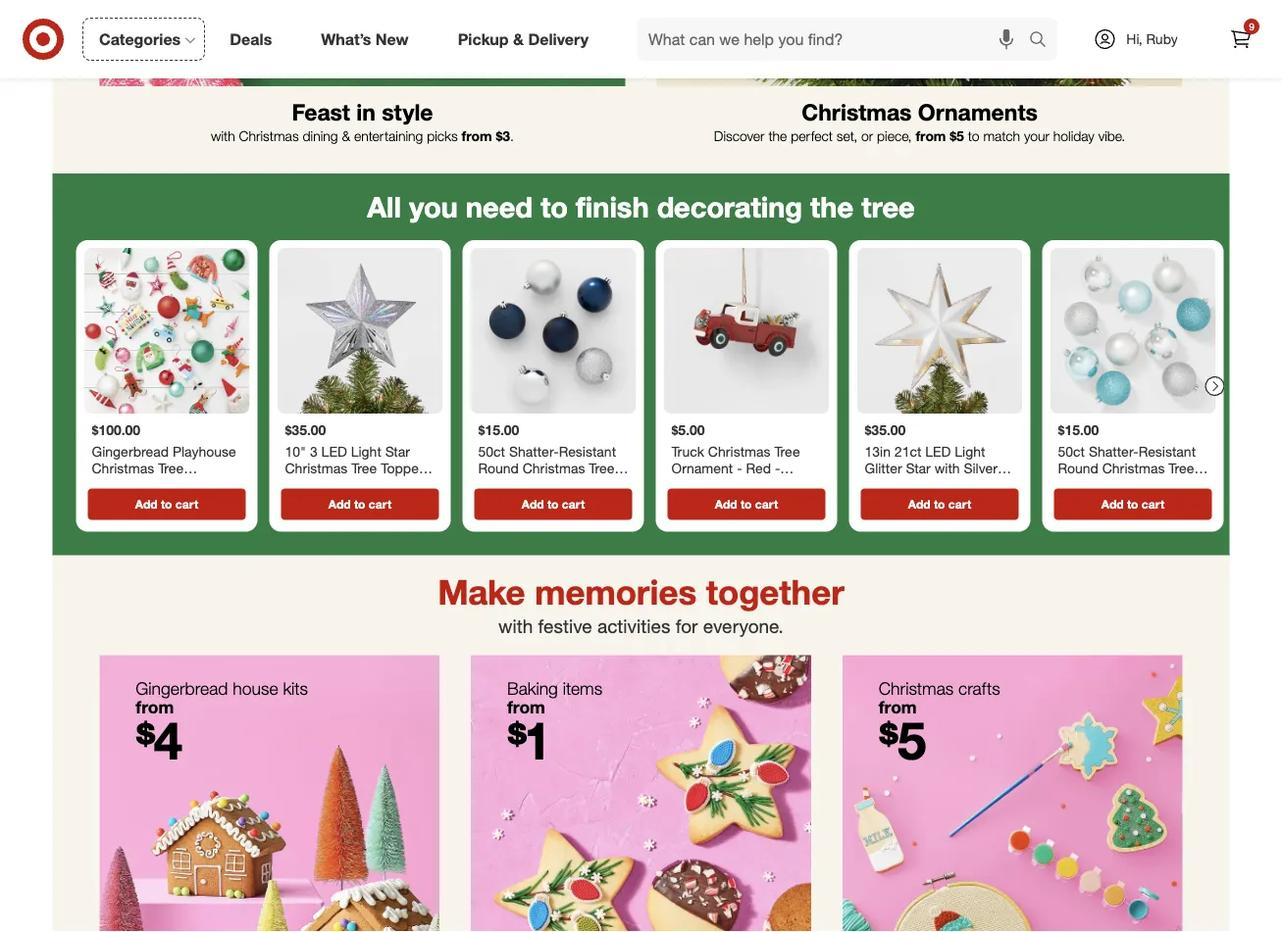 Task type: describe. For each thing, give the bounding box(es) containing it.
to for 10" 3 led light star christmas tree topper silver - wondershop™ image
[[354, 498, 365, 512]]

$1
[[507, 709, 552, 772]]

pickup & delivery link
[[441, 18, 613, 61]]

carousel region
[[52, 174, 1230, 556]]

add to cart button for "50ct shatter-resistant round christmas tree ornament set light blue/silver - wondershop™" image
[[1054, 489, 1212, 521]]

to for gingerbread playhouse christmas tree ornament set 85ct - wondershop™ image
[[161, 498, 172, 512]]

to for 50ct shatter-resistant round christmas tree ornament set navy/silver - wondershop™ image
[[547, 498, 559, 512]]

cart for add to cart "button" corresponding to truck christmas tree ornament - red - wondershop™ image
[[755, 498, 778, 512]]

from inside 'baking items from $1'
[[507, 697, 545, 718]]

$15.00 link for "50ct shatter-resistant round christmas tree ornament set light blue/silver - wondershop™" image's add to cart "button"
[[1050, 248, 1216, 485]]

$5.00
[[671, 422, 705, 439]]

star
[[385, 443, 410, 460]]

holiday
[[1053, 128, 1095, 145]]

festive
[[538, 616, 592, 638]]

to for 13in 21ct led light glitter star with silver glitter star christmas tree topper - wondershop™ image
[[934, 498, 945, 512]]

to inside christmas ornaments discover the perfect set, or piece, from $5 to match your holiday vibe.
[[968, 128, 980, 145]]

or
[[861, 128, 873, 145]]

perfect
[[791, 128, 833, 145]]

deals link
[[213, 18, 297, 61]]

hi, ruby
[[1126, 30, 1178, 48]]

cart for 10" 3 led light star christmas tree topper silver - wondershop™ image add to cart "button"
[[369, 498, 392, 512]]

tree inside $35.00 10" 3 led light star christmas tree topper silver - wondershop™
[[351, 460, 377, 477]]

christmas inside feast in style with christmas dining & entertaining picks from $3 .
[[239, 128, 299, 145]]

all
[[367, 189, 401, 224]]

silver
[[285, 477, 319, 495]]

you
[[409, 189, 458, 224]]

gingerbread
[[136, 678, 228, 699]]

with for make
[[498, 616, 533, 638]]

ornaments
[[918, 98, 1038, 126]]

cart for "50ct shatter-resistant round christmas tree ornament set light blue/silver - wondershop™" image's add to cart "button"
[[1142, 498, 1165, 512]]

dining
[[303, 128, 338, 145]]

entertaining
[[354, 128, 423, 145]]

ruby
[[1146, 30, 1178, 48]]

pickup
[[458, 29, 509, 49]]

categories
[[99, 29, 181, 49]]

$5.00 truck christmas tree ornament - red - wondershop™
[[671, 422, 800, 495]]

$35.00 for $35.00 10" 3 led light star christmas tree topper silver - wondershop™
[[285, 422, 326, 439]]

50ct shatter-resistant round christmas tree ornament set light blue/silver - wondershop™ image
[[1050, 248, 1216, 414]]

.
[[510, 128, 514, 145]]

christmas inside the christmas crafts from $5
[[879, 678, 954, 699]]

add to cart button for gingerbread playhouse christmas tree ornament set 85ct - wondershop™ image
[[88, 489, 246, 521]]

red
[[746, 460, 771, 477]]

add to cart for 10" 3 led light star christmas tree topper silver - wondershop™ image add to cart "button"
[[328, 498, 392, 512]]

What can we help you find? suggestions appear below search field
[[637, 18, 1034, 61]]

need
[[466, 189, 533, 224]]

from inside christmas ornaments discover the perfect set, or piece, from $5 to match your holiday vibe.
[[916, 128, 946, 145]]

13in 21ct led light glitter star with silver glitter star christmas tree topper - wondershop™ image
[[857, 248, 1023, 414]]

1 horizontal spatial &
[[513, 29, 524, 49]]

deals
[[230, 29, 272, 49]]

cart for gingerbread playhouse christmas tree ornament set 85ct - wondershop™ image add to cart "button"
[[175, 498, 198, 512]]

$100.00 link
[[84, 248, 250, 485]]

add to cart for "50ct shatter-resistant round christmas tree ornament set light blue/silver - wondershop™" image's add to cart "button"
[[1101, 498, 1165, 512]]

kits
[[283, 678, 308, 699]]

christmas crafts from $5
[[879, 678, 1000, 772]]

search button
[[1020, 18, 1067, 65]]

$35.00 10" 3 led light star christmas tree topper silver - wondershop™
[[285, 422, 423, 495]]

piece,
[[877, 128, 912, 145]]

baking
[[507, 678, 558, 699]]

$35.00 link
[[857, 248, 1023, 485]]

everyone.
[[703, 616, 784, 638]]

2 horizontal spatial -
[[775, 460, 780, 477]]

for
[[676, 616, 698, 638]]

style
[[382, 98, 433, 126]]

$15.00 for "50ct shatter-resistant round christmas tree ornament set light blue/silver - wondershop™" image
[[1058, 422, 1099, 439]]

add to cart button for truck christmas tree ornament - red - wondershop™ image
[[668, 489, 825, 521]]

add to cart button for 10" 3 led light star christmas tree topper silver - wondershop™ image
[[281, 489, 439, 521]]

add for 10" 3 led light star christmas tree topper silver - wondershop™ image add to cart "button"
[[328, 498, 351, 512]]

delivery
[[528, 29, 589, 49]]

to for "50ct shatter-resistant round christmas tree ornament set light blue/silver - wondershop™" image
[[1127, 498, 1138, 512]]

from inside the gingerbread house kits from $4
[[136, 697, 174, 718]]

vibe.
[[1098, 128, 1125, 145]]

& inside feast in style with christmas dining & entertaining picks from $3 .
[[342, 128, 350, 145]]

9 link
[[1219, 18, 1263, 61]]

all you need to finish decorating the tree
[[367, 189, 915, 224]]

add to cart for gingerbread playhouse christmas tree ornament set 85ct - wondershop™ image add to cart "button"
[[135, 498, 198, 512]]

$5 inside christmas ornaments discover the perfect set, or piece, from $5 to match your holiday vibe.
[[950, 128, 964, 145]]

tree
[[862, 189, 915, 224]]

add to cart for add to cart "button" related to 13in 21ct led light glitter star with silver glitter star christmas tree topper - wondershop™ image
[[908, 498, 971, 512]]

new
[[376, 29, 409, 49]]



Task type: vqa. For each thing, say whether or not it's contained in the screenshot.
the cart associated with 13in 21ct LED Light Glitter Star with Silver Glitter Star Christmas Tree Topper - Wondershop™ image on the top right of the page
yes



Task type: locate. For each thing, give the bounding box(es) containing it.
1 $15.00 from the left
[[478, 422, 519, 439]]

christmas ornaments discover the perfect set, or piece, from $5 to match your holiday vibe.
[[714, 98, 1125, 145]]

6 add to cart from the left
[[1101, 498, 1165, 512]]

4 add to cart from the left
[[715, 498, 778, 512]]

1 $15.00 link from the left
[[470, 248, 636, 485]]

picks
[[427, 128, 458, 145]]

0 horizontal spatial &
[[342, 128, 350, 145]]

make memories together with festive activities for everyone.
[[438, 572, 844, 638]]

tree right led
[[351, 460, 377, 477]]

1 $35.00 from the left
[[285, 422, 326, 439]]

make
[[438, 572, 525, 613]]

light
[[351, 443, 381, 460]]

2 add from the left
[[328, 498, 351, 512]]

wondershop™
[[332, 477, 417, 495], [671, 477, 757, 495]]

baking items from $1
[[507, 678, 602, 772]]

decorating
[[657, 189, 802, 224]]

add for gingerbread playhouse christmas tree ornament set 85ct - wondershop™ image add to cart "button"
[[135, 498, 158, 512]]

add to cart for 50ct shatter-resistant round christmas tree ornament set navy/silver - wondershop™ image's add to cart "button"
[[522, 498, 585, 512]]

with down the make
[[498, 616, 533, 638]]

$15.00
[[478, 422, 519, 439], [1058, 422, 1099, 439]]

gingerbread house kits from $4
[[136, 678, 308, 772]]

4 cart from the left
[[755, 498, 778, 512]]

topper
[[381, 460, 423, 477]]

10" 3 led light star christmas tree topper silver - wondershop™ image
[[277, 248, 443, 414]]

gingerbread playhouse christmas tree ornament set 85ct - wondershop™ image
[[84, 248, 250, 414]]

4 add from the left
[[715, 498, 737, 512]]

1 horizontal spatial -
[[737, 460, 742, 477]]

5 cart from the left
[[948, 498, 971, 512]]

1 vertical spatial with
[[498, 616, 533, 638]]

christmas inside christmas ornaments discover the perfect set, or piece, from $5 to match your holiday vibe.
[[802, 98, 912, 126]]

memories
[[535, 572, 697, 613]]

wondershop™ down light
[[332, 477, 417, 495]]

with left 'dining'
[[211, 128, 235, 145]]

& right pickup at left top
[[513, 29, 524, 49]]

discover
[[714, 128, 765, 145]]

with inside make memories together with festive activities for everyone.
[[498, 616, 533, 638]]

1 vertical spatial the
[[810, 189, 854, 224]]

- inside $35.00 10" 3 led light star christmas tree topper silver - wondershop™
[[323, 477, 328, 495]]

$100.00
[[92, 422, 140, 439]]

-
[[737, 460, 742, 477], [775, 460, 780, 477], [323, 477, 328, 495]]

- left red
[[737, 460, 742, 477]]

wondershop™ down truck
[[671, 477, 757, 495]]

0 horizontal spatial wondershop™
[[332, 477, 417, 495]]

9
[[1249, 20, 1254, 32]]

feast
[[292, 98, 350, 126]]

cart for add to cart "button" related to 13in 21ct led light glitter star with silver glitter star christmas tree topper - wondershop™ image
[[948, 498, 971, 512]]

in
[[356, 98, 376, 126]]

1 horizontal spatial with
[[498, 616, 533, 638]]

0 vertical spatial $5
[[950, 128, 964, 145]]

to
[[968, 128, 980, 145], [541, 189, 568, 224], [161, 498, 172, 512], [354, 498, 365, 512], [547, 498, 559, 512], [741, 498, 752, 512], [934, 498, 945, 512], [1127, 498, 1138, 512]]

led
[[321, 443, 347, 460]]

set,
[[836, 128, 857, 145]]

search
[[1020, 31, 1067, 51]]

2 cart from the left
[[369, 498, 392, 512]]

to for truck christmas tree ornament - red - wondershop™ image
[[741, 498, 752, 512]]

together
[[706, 572, 844, 613]]

with
[[211, 128, 235, 145], [498, 616, 533, 638]]

the left perfect
[[769, 128, 787, 145]]

what's new link
[[304, 18, 433, 61]]

add for "50ct shatter-resistant round christmas tree ornament set light blue/silver - wondershop™" image's add to cart "button"
[[1101, 498, 1124, 512]]

0 horizontal spatial $5
[[879, 709, 926, 772]]

add for add to cart "button" related to 13in 21ct led light glitter star with silver glitter star christmas tree topper - wondershop™ image
[[908, 498, 931, 512]]

0 horizontal spatial tree
[[351, 460, 377, 477]]

- right red
[[775, 460, 780, 477]]

from inside the christmas crafts from $5
[[879, 697, 917, 718]]

0 vertical spatial the
[[769, 128, 787, 145]]

add to cart
[[135, 498, 198, 512], [328, 498, 392, 512], [522, 498, 585, 512], [715, 498, 778, 512], [908, 498, 971, 512], [1101, 498, 1165, 512]]

the inside carousel region
[[810, 189, 854, 224]]

1 horizontal spatial $5
[[950, 128, 964, 145]]

add to cart button for 50ct shatter-resistant round christmas tree ornament set navy/silver - wondershop™ image
[[474, 489, 632, 521]]

$15.00 for 50ct shatter-resistant round christmas tree ornament set navy/silver - wondershop™ image
[[478, 422, 519, 439]]

$5 inside the christmas crafts from $5
[[879, 709, 926, 772]]

0 vertical spatial with
[[211, 128, 235, 145]]

5 add to cart button from the left
[[861, 489, 1019, 521]]

5 add from the left
[[908, 498, 931, 512]]

$15.00 link for 50ct shatter-resistant round christmas tree ornament set navy/silver - wondershop™ image's add to cart "button"
[[470, 248, 636, 485]]

1 cart from the left
[[175, 498, 198, 512]]

1 horizontal spatial tree
[[774, 443, 800, 460]]

0 horizontal spatial $15.00 link
[[470, 248, 636, 485]]

tree inside $5.00 truck christmas tree ornament - red - wondershop™
[[774, 443, 800, 460]]

$4
[[136, 709, 183, 772]]

1 horizontal spatial $15.00 link
[[1050, 248, 1216, 485]]

pickup & delivery
[[458, 29, 589, 49]]

from
[[462, 128, 492, 145], [916, 128, 946, 145], [136, 697, 174, 718], [507, 697, 545, 718], [879, 697, 917, 718]]

with inside feast in style with christmas dining & entertaining picks from $3 .
[[211, 128, 235, 145]]

from inside feast in style with christmas dining & entertaining picks from $3 .
[[462, 128, 492, 145]]

add for 50ct shatter-resistant round christmas tree ornament set navy/silver - wondershop™ image's add to cart "button"
[[522, 498, 544, 512]]

$35.00
[[285, 422, 326, 439], [865, 422, 906, 439]]

$3
[[496, 128, 510, 145]]

&
[[513, 29, 524, 49], [342, 128, 350, 145]]

the left tree
[[810, 189, 854, 224]]

wondershop™ inside $35.00 10" 3 led light star christmas tree topper silver - wondershop™
[[332, 477, 417, 495]]

1 horizontal spatial the
[[810, 189, 854, 224]]

3 add to cart from the left
[[522, 498, 585, 512]]

the inside christmas ornaments discover the perfect set, or piece, from $5 to match your holiday vibe.
[[769, 128, 787, 145]]

5 add to cart from the left
[[908, 498, 971, 512]]

crafts
[[959, 678, 1000, 699]]

with for feast
[[211, 128, 235, 145]]

$15.00 link
[[470, 248, 636, 485], [1050, 248, 1216, 485]]

finish
[[576, 189, 649, 224]]

3
[[310, 443, 318, 460]]

0 horizontal spatial with
[[211, 128, 235, 145]]

truck
[[671, 443, 704, 460]]

2 add to cart from the left
[[328, 498, 392, 512]]

activities
[[597, 616, 670, 638]]

what's
[[321, 29, 371, 49]]

1 wondershop™ from the left
[[332, 477, 417, 495]]

2 wondershop™ from the left
[[671, 477, 757, 495]]

0 horizontal spatial the
[[769, 128, 787, 145]]

2 $15.00 from the left
[[1058, 422, 1099, 439]]

items
[[563, 678, 602, 699]]

2 add to cart button from the left
[[281, 489, 439, 521]]

feast in style with christmas dining & entertaining picks from $3 .
[[211, 98, 514, 145]]

christmas inside $5.00 truck christmas tree ornament - red - wondershop™
[[708, 443, 771, 460]]

0 vertical spatial &
[[513, 29, 524, 49]]

$35.00 inside $35.00 10" 3 led light star christmas tree topper silver - wondershop™
[[285, 422, 326, 439]]

0 horizontal spatial $15.00
[[478, 422, 519, 439]]

- right silver on the left bottom of page
[[323, 477, 328, 495]]

what's new
[[321, 29, 409, 49]]

1 add to cart from the left
[[135, 498, 198, 512]]

1 horizontal spatial wondershop™
[[671, 477, 757, 495]]

6 cart from the left
[[1142, 498, 1165, 512]]

3 add from the left
[[522, 498, 544, 512]]

1 horizontal spatial $15.00
[[1058, 422, 1099, 439]]

truck christmas tree ornament - red - wondershop™ image
[[664, 248, 829, 414]]

add to cart for add to cart "button" corresponding to truck christmas tree ornament - red - wondershop™ image
[[715, 498, 778, 512]]

$35.00 for $35.00
[[865, 422, 906, 439]]

1 add from the left
[[135, 498, 158, 512]]

6 add from the left
[[1101, 498, 1124, 512]]

0 horizontal spatial -
[[323, 477, 328, 495]]

categories link
[[82, 18, 205, 61]]

1 vertical spatial $5
[[879, 709, 926, 772]]

your
[[1024, 128, 1050, 145]]

1 horizontal spatial $35.00
[[865, 422, 906, 439]]

tree
[[774, 443, 800, 460], [351, 460, 377, 477]]

add to cart button for 13in 21ct led light glitter star with silver glitter star christmas tree topper - wondershop™ image
[[861, 489, 1019, 521]]

add
[[135, 498, 158, 512], [328, 498, 351, 512], [522, 498, 544, 512], [715, 498, 737, 512], [908, 498, 931, 512], [1101, 498, 1124, 512]]

wondershop™ inside $5.00 truck christmas tree ornament - red - wondershop™
[[671, 477, 757, 495]]

add for add to cart "button" corresponding to truck christmas tree ornament - red - wondershop™ image
[[715, 498, 737, 512]]

cart for 50ct shatter-resistant round christmas tree ornament set navy/silver - wondershop™ image's add to cart "button"
[[562, 498, 585, 512]]

match
[[983, 128, 1020, 145]]

hi,
[[1126, 30, 1142, 48]]

3 add to cart button from the left
[[474, 489, 632, 521]]

tree right red
[[774, 443, 800, 460]]

0 horizontal spatial $35.00
[[285, 422, 326, 439]]

6 add to cart button from the left
[[1054, 489, 1212, 521]]

ornament
[[671, 460, 733, 477]]

& right 'dining'
[[342, 128, 350, 145]]

$5
[[950, 128, 964, 145], [879, 709, 926, 772]]

4 add to cart button from the left
[[668, 489, 825, 521]]

add to cart button
[[88, 489, 246, 521], [281, 489, 439, 521], [474, 489, 632, 521], [668, 489, 825, 521], [861, 489, 1019, 521], [1054, 489, 1212, 521]]

50ct shatter-resistant round christmas tree ornament set navy/silver - wondershop™ image
[[470, 248, 636, 414]]

christmas inside $35.00 10" 3 led light star christmas tree topper silver - wondershop™
[[285, 460, 348, 477]]

the
[[769, 128, 787, 145], [810, 189, 854, 224]]

house
[[233, 678, 278, 699]]

10"
[[285, 443, 306, 460]]

2 $15.00 link from the left
[[1050, 248, 1216, 485]]

1 vertical spatial &
[[342, 128, 350, 145]]

2 $35.00 from the left
[[865, 422, 906, 439]]

cart
[[175, 498, 198, 512], [369, 498, 392, 512], [562, 498, 585, 512], [755, 498, 778, 512], [948, 498, 971, 512], [1142, 498, 1165, 512]]

1 add to cart button from the left
[[88, 489, 246, 521]]

christmas
[[802, 98, 912, 126], [239, 128, 299, 145], [708, 443, 771, 460], [285, 460, 348, 477], [879, 678, 954, 699]]

3 cart from the left
[[562, 498, 585, 512]]



